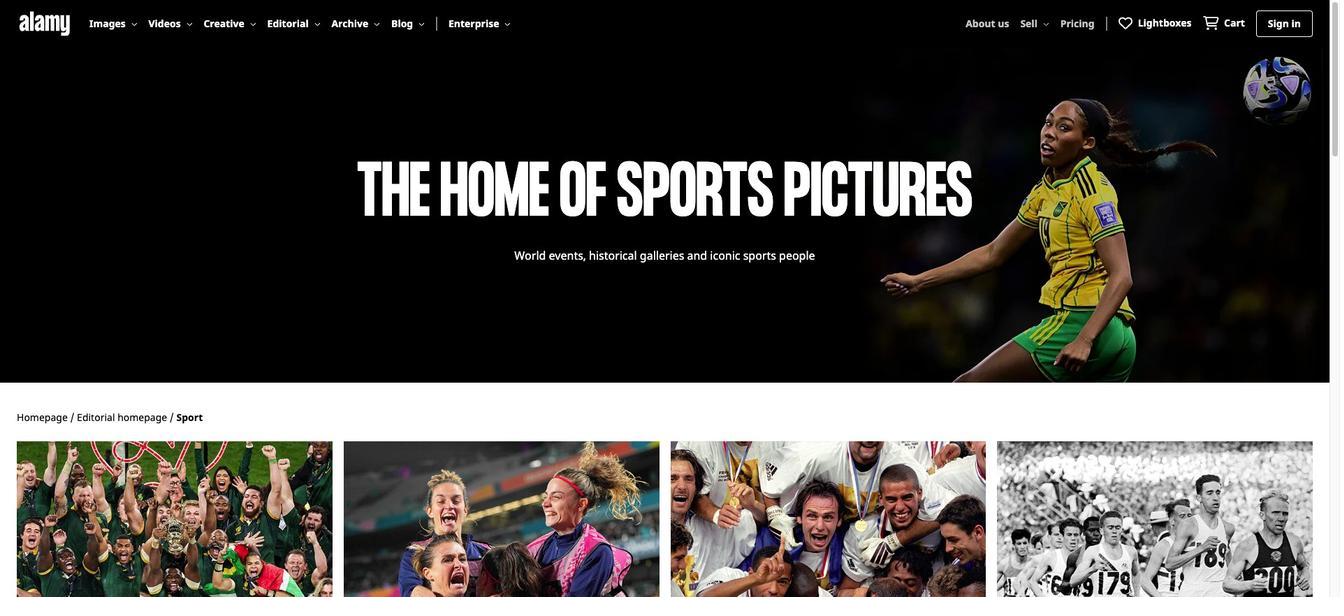 Task type: vqa. For each thing, say whether or not it's contained in the screenshot.
second 'S' from right
yes



Task type: locate. For each thing, give the bounding box(es) containing it.
chevron down image right images at the top left of page
[[131, 21, 137, 27]]

lightboxes
[[1138, 16, 1192, 29]]

1 horizontal spatial p
[[784, 158, 811, 241]]

chevron down image inside archive link
[[374, 21, 380, 27]]

creative link
[[204, 0, 256, 48]]

cart link
[[1203, 16, 1245, 32]]

1 chevron down image from the left
[[131, 21, 137, 27]]

chevron down image right sell
[[1043, 21, 1049, 27]]

2 horizontal spatial s
[[946, 158, 973, 241]]

h o m e
[[440, 158, 550, 241]]

blog link
[[391, 0, 425, 48]]

chevron down image inside creative link
[[250, 21, 256, 27]]

p i c t u r e s
[[784, 158, 973, 241]]

editorial right creative link
[[267, 17, 309, 30]]

pricing
[[1061, 17, 1095, 30]]

sell link
[[1021, 0, 1049, 48]]

enterprise link
[[449, 0, 511, 48]]

1 vertical spatial editorial
[[77, 411, 115, 424]]

/ left sport at bottom
[[170, 411, 174, 424]]

3 chevron down image from the left
[[314, 21, 320, 27]]

o
[[468, 158, 495, 241], [560, 158, 586, 241], [670, 158, 696, 241]]

p left c on the top right of page
[[784, 158, 811, 241]]

0 horizontal spatial h
[[382, 158, 410, 241]]

in
[[1292, 17, 1301, 30]]

chevron down image left archive
[[314, 21, 320, 27]]

1 horizontal spatial e
[[529, 158, 550, 241]]

sell
[[1021, 17, 1038, 30]]

1 horizontal spatial chevron down image
[[374, 21, 380, 27]]

2 t from the left
[[723, 158, 747, 241]]

1 chevron down image from the left
[[186, 21, 192, 27]]

s p o r t s
[[617, 158, 774, 241]]

chevron down image right creative at left
[[250, 21, 256, 27]]

1 horizontal spatial o
[[560, 158, 586, 241]]

chevron down image right videos
[[186, 21, 192, 27]]

1 horizontal spatial editorial
[[267, 17, 309, 30]]

chevron down image for creative
[[250, 21, 256, 27]]

0 horizontal spatial o
[[468, 158, 495, 241]]

1 horizontal spatial /
[[170, 411, 174, 424]]

0 horizontal spatial s
[[617, 158, 643, 241]]

2 chevron down image from the left
[[250, 21, 256, 27]]

h
[[382, 158, 410, 241], [440, 158, 468, 241]]

sign in
[[1268, 17, 1301, 30]]

t h e
[[357, 158, 430, 241]]

chevron down image inside "blog" link
[[419, 21, 425, 27]]

2 chevron down image from the left
[[374, 21, 380, 27]]

0 horizontal spatial /
[[70, 411, 74, 424]]

sports
[[743, 248, 776, 263]]

2 h from the left
[[440, 158, 468, 241]]

4 chevron down image from the left
[[419, 21, 425, 27]]

1 t from the left
[[357, 158, 382, 241]]

0 horizontal spatial r
[[696, 158, 723, 241]]

0 horizontal spatial p
[[643, 158, 670, 241]]

chevron down image inside editorial link
[[314, 21, 320, 27]]

0 vertical spatial editorial
[[267, 17, 309, 30]]

chevron down image inside videos link
[[186, 21, 192, 27]]

2 horizontal spatial e
[[926, 158, 946, 241]]

chevron down image
[[131, 21, 137, 27], [374, 21, 380, 27], [505, 21, 511, 27]]

sport
[[176, 411, 203, 424]]

chevron down image right enterprise
[[505, 21, 511, 27]]

homepage
[[17, 411, 68, 424]]

images
[[89, 17, 126, 30]]

0 horizontal spatial chevron down image
[[131, 21, 137, 27]]

s
[[617, 158, 643, 241], [747, 158, 774, 241], [946, 158, 973, 241]]

/
[[70, 411, 74, 424], [170, 411, 174, 424]]

videos
[[148, 17, 181, 30]]

chevron down image for videos
[[186, 21, 192, 27]]

1 r from the left
[[696, 158, 723, 241]]

p up galleries
[[643, 158, 670, 241]]

enterprise
[[449, 17, 499, 30]]

sign
[[1268, 17, 1289, 30]]

t
[[357, 158, 382, 241], [723, 158, 747, 241], [848, 158, 873, 241]]

editorial left homepage at the bottom of page
[[77, 411, 115, 424]]

chevron down image inside sell link
[[1043, 21, 1049, 27]]

u
[[873, 158, 899, 241]]

editorial
[[267, 17, 309, 30], [77, 411, 115, 424]]

1 horizontal spatial h
[[440, 158, 468, 241]]

people
[[779, 248, 815, 263]]

1 horizontal spatial r
[[899, 158, 926, 241]]

2 horizontal spatial o
[[670, 158, 696, 241]]

0 horizontal spatial e
[[410, 158, 430, 241]]

chevron down image inside images link
[[131, 21, 137, 27]]

3 chevron down image from the left
[[505, 21, 511, 27]]

cart
[[1224, 16, 1245, 29]]

chevron down image inside enterprise link
[[505, 21, 511, 27]]

5 chevron down image from the left
[[1043, 21, 1049, 27]]

chevron down image left blog
[[374, 21, 380, 27]]

pricing link
[[1061, 0, 1095, 48]]

about
[[966, 17, 996, 30]]

chevron down image for archive
[[374, 21, 380, 27]]

0 horizontal spatial t
[[357, 158, 382, 241]]

editorial homepage link
[[77, 411, 167, 424]]

p
[[643, 158, 670, 241], [784, 158, 811, 241]]

2 horizontal spatial chevron down image
[[505, 21, 511, 27]]

r
[[696, 158, 723, 241], [899, 158, 926, 241]]

g949ct - soccer - world cup france 98 - final - brazil v france image
[[671, 441, 986, 597]]

events,
[[549, 248, 586, 263]]

chevron down image for sell
[[1043, 21, 1049, 27]]

chevron down image
[[186, 21, 192, 27], [250, 21, 256, 27], [314, 21, 320, 27], [419, 21, 425, 27], [1043, 21, 1049, 27]]

chevron down image for enterprise
[[505, 21, 511, 27]]

2 horizontal spatial t
[[848, 158, 873, 241]]

3 e from the left
[[926, 158, 946, 241]]

1 horizontal spatial s
[[747, 158, 774, 241]]

homepage / editorial homepage / sport
[[17, 411, 203, 424]]

e
[[410, 158, 430, 241], [529, 158, 550, 241], [926, 158, 946, 241]]

2 s from the left
[[747, 158, 774, 241]]

1 horizontal spatial t
[[723, 158, 747, 241]]

chevron down image for blog
[[419, 21, 425, 27]]

saint denis, france. 28th oct, 2023. players of south africa celebrate the victory with the trophy during the world cup 2023, final rugby union match between new zealand and south africa image
[[17, 441, 332, 597]]

iconic
[[710, 248, 740, 263]]

1 h from the left
[[382, 158, 410, 241]]

f
[[586, 158, 607, 241]]

chevron down image right blog
[[419, 21, 425, 27]]

lightboxes button
[[1119, 16, 1192, 32]]

c
[[822, 158, 848, 241]]

2 p from the left
[[784, 158, 811, 241]]

/ right homepage link
[[70, 411, 74, 424]]

m
[[495, 158, 529, 241]]

chevron down image for editorial
[[314, 21, 320, 27]]



Task type: describe. For each thing, give the bounding box(es) containing it.
2rdyd3p - eden park, auckland, new zealand. 24th july, 2023. cristiana girelli (italy) celebrates the teams first goal during a group g image
[[344, 441, 659, 597]]

archive link
[[332, 0, 380, 48]]

1 o from the left
[[468, 158, 495, 241]]

galleries
[[640, 248, 684, 263]]

2 / from the left
[[170, 411, 174, 424]]

3 o from the left
[[670, 158, 696, 241]]

archive
[[332, 17, 368, 30]]

1 s from the left
[[617, 158, 643, 241]]

chevron down image for images
[[131, 21, 137, 27]]

1 p from the left
[[643, 158, 670, 241]]

sign in button
[[1257, 11, 1312, 36]]

about us
[[966, 17, 1009, 30]]

1 e from the left
[[410, 158, 430, 241]]

blog
[[391, 17, 413, 30]]

heart image
[[1119, 16, 1133, 30]]

i
[[811, 158, 822, 241]]

editorial link
[[267, 0, 320, 48]]

about us link
[[966, 0, 1009, 48]]

gbbf6y - ussr's vladimir kuts (r) leads from great britain's gordon pirie (second r) and australia's albert thomas (179) image
[[997, 441, 1313, 597]]

us
[[998, 17, 1009, 30]]

images link
[[89, 0, 137, 48]]

editorial inside editorial link
[[267, 17, 309, 30]]

homepage link
[[17, 411, 68, 424]]

and
[[687, 248, 707, 263]]

homepage
[[117, 411, 167, 424]]

1 / from the left
[[70, 411, 74, 424]]

creative
[[204, 17, 244, 30]]

o f
[[560, 158, 607, 241]]

videos link
[[148, 0, 192, 48]]

0 horizontal spatial editorial
[[77, 411, 115, 424]]

cart shopping image
[[1203, 16, 1219, 30]]

historical
[[589, 248, 637, 263]]

world events, historical galleries and iconic sports people
[[515, 248, 815, 263]]

world
[[515, 248, 546, 263]]

3 t from the left
[[848, 158, 873, 241]]

alamy logo image
[[17, 11, 73, 36]]

2 e from the left
[[529, 158, 550, 241]]

2 r from the left
[[899, 158, 926, 241]]

2 o from the left
[[560, 158, 586, 241]]

3 s from the left
[[946, 158, 973, 241]]



